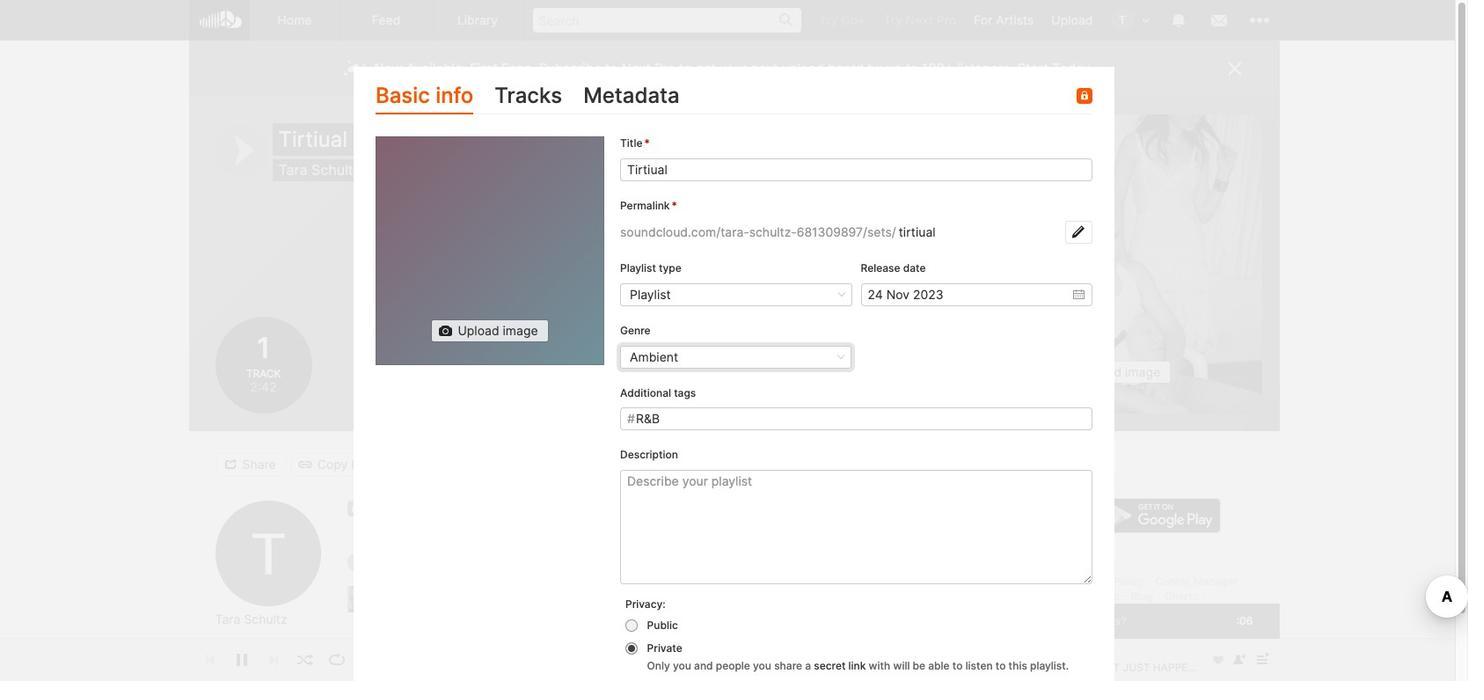 Task type: describe. For each thing, give the bounding box(es) containing it.
to left this
[[996, 659, 1006, 672]]

the kid laroi - what just happened
[[509, 591, 746, 606]]

tags
[[674, 386, 696, 399]]

and
[[694, 659, 713, 672]]

try for try go+
[[819, 12, 838, 27]]

artist
[[1036, 589, 1064, 603]]

cookie policy
[[1076, 575, 1145, 588]]

artist resources link
[[1036, 589, 1120, 603]]

schultz inside tirtiual tara schultz
[[312, 161, 361, 179]]

resources
[[1067, 589, 1120, 603]]

0 vertical spatial upload
[[1052, 12, 1093, 27]]

subscribe
[[539, 60, 602, 77]]

Description text field
[[620, 470, 1093, 584]]

go
[[990, 463, 1006, 478]]

additional tags
[[620, 386, 696, 399]]

delete playlist
[[609, 456, 691, 471]]

title
[[620, 137, 643, 150]]

copy link
[[317, 456, 375, 471]]

link
[[849, 659, 866, 672]]

upload image button for the left tirtiual element
[[432, 320, 549, 343]]

mobile
[[1009, 463, 1048, 478]]

Permalink text field
[[896, 221, 1066, 244]]

secret link link
[[814, 659, 866, 672]]

try next pro
[[884, 12, 957, 27]]

soundcloud.com/tara-
[[620, 224, 750, 239]]

release date
[[861, 261, 926, 275]]

tara inside tirtiual tara schultz
[[279, 161, 308, 179]]

soundcloud.com/tara-schultz-681309897/sets/
[[620, 224, 896, 239]]

ambient button
[[620, 345, 852, 368]]

charts link
[[1165, 589, 1199, 603]]

by
[[868, 60, 883, 77]]

start
[[1018, 60, 1049, 77]]

2:42
[[250, 380, 277, 395]]

kid
[[534, 591, 553, 606]]

this
[[1009, 659, 1028, 672]]

0 vertical spatial tara schultz link
[[279, 161, 361, 179]]

try for try next pro
[[884, 12, 903, 27]]

charts
[[1165, 589, 1199, 603]]

your
[[720, 60, 747, 77]]

now available: first fans. subscribe to next pro to get your next upload heard by up to 100+ listeners. start today
[[374, 60, 1091, 77]]

-
[[597, 591, 602, 606]]

laroi
[[557, 591, 593, 606]]

1
[[254, 331, 273, 365]]

to up the metadata
[[605, 60, 618, 77]]

share
[[775, 659, 803, 672]]

playlist button
[[620, 283, 852, 306]]

go mobile
[[990, 463, 1048, 478]]

available:
[[406, 60, 466, 77]]

privacy
[[1028, 575, 1065, 588]]

for artists
[[974, 12, 1034, 27]]

get
[[696, 60, 716, 77]]

metadata
[[584, 83, 680, 108]]

playlist for playlist type
[[620, 261, 656, 275]]

try go+
[[819, 12, 866, 27]]

1 vertical spatial schultz
[[244, 612, 287, 627]]

basic
[[376, 83, 430, 108]]

release
[[861, 261, 901, 275]]

blog link
[[1131, 589, 1154, 603]]

cookie manager artist resources
[[1036, 575, 1239, 603]]

now
[[374, 60, 403, 77]]

ambient
[[630, 349, 679, 364]]

private only you and people you share a secret link with will be able to listen to this playlist.
[[647, 641, 1069, 672]]

0 vertical spatial next
[[906, 12, 934, 27]]

to left get
[[679, 60, 692, 77]]

heard
[[828, 60, 864, 77]]

permalink
[[620, 199, 670, 212]]

people
[[716, 659, 750, 672]]

home
[[278, 12, 312, 27]]

cookie policy link
[[1076, 575, 1145, 588]]

library
[[457, 12, 498, 27]]

tara schultz
[[215, 612, 287, 627]]

playlist
[[651, 456, 691, 471]]

feed
[[372, 12, 401, 27]]

r&b
[[636, 411, 660, 426]]

up
[[887, 60, 902, 77]]

0 horizontal spatial tara schultz's avatar element
[[215, 501, 321, 606]]

with
[[869, 659, 891, 672]]



Task type: locate. For each thing, give the bounding box(es) containing it.
privacy:
[[626, 598, 666, 611]]

1 vertical spatial image
[[1125, 364, 1161, 379]]

private
[[647, 641, 683, 655]]

legal link
[[990, 575, 1017, 588]]

1 cookie from the left
[[1076, 575, 1112, 588]]

0 vertical spatial upload image button
[[432, 320, 549, 343]]

try inside try go+ 'link'
[[819, 12, 838, 27]]

upload image for upload image button related to the left tirtiual element
[[458, 323, 538, 338]]

1 vertical spatial upload image button
[[1054, 361, 1171, 384]]

1 horizontal spatial try
[[884, 12, 903, 27]]

basic info link
[[376, 79, 474, 115]]

playlist for playlist
[[630, 287, 671, 302]]

tara schultz link
[[279, 161, 361, 179], [215, 612, 287, 628]]

playlist type
[[620, 261, 682, 275]]

0 horizontal spatial tara
[[215, 612, 241, 627]]

pro left for
[[937, 12, 957, 27]]

1 vertical spatial pro
[[655, 60, 676, 77]]

schultz-
[[749, 224, 797, 239]]

2 vertical spatial upload
[[1081, 364, 1122, 379]]

1 vertical spatial upload image
[[1081, 364, 1161, 379]]

upload
[[782, 60, 824, 77]]

today
[[1052, 60, 1091, 77]]

1 horizontal spatial schultz
[[312, 161, 361, 179]]

track
[[246, 367, 281, 380]]

playlist
[[620, 261, 656, 275], [630, 287, 671, 302]]

image
[[503, 323, 538, 338], [1125, 364, 1161, 379]]

Search search field
[[533, 8, 802, 33]]

tara schultz's avatar element right upload link
[[1111, 9, 1134, 32]]

1 horizontal spatial next
[[906, 12, 934, 27]]

next up 100+
[[906, 12, 934, 27]]

try inside try next pro link
[[884, 12, 903, 27]]

secret
[[814, 659, 846, 672]]

1 horizontal spatial tara schultz's avatar element
[[1111, 9, 1134, 32]]

what
[[606, 591, 642, 606]]

metadata link
[[584, 79, 680, 115]]

0 vertical spatial schultz
[[312, 161, 361, 179]]

0 vertical spatial pro
[[937, 12, 957, 27]]

delete
[[609, 456, 647, 471]]

1 vertical spatial playlist
[[630, 287, 671, 302]]

feed link
[[341, 0, 433, 40]]

first
[[470, 60, 498, 77]]

legal
[[990, 575, 1017, 588]]

privacy link
[[1028, 575, 1065, 588]]

2 you from the left
[[753, 659, 772, 672]]

basic info
[[376, 83, 474, 108]]

you left share on the right of the page
[[753, 659, 772, 672]]

tirtiual element
[[963, 114, 1262, 414], [376, 137, 605, 366]]

just
[[645, 591, 677, 606]]

try go+ link
[[810, 0, 875, 40]]

1 vertical spatial upload
[[458, 323, 499, 338]]

manager
[[1194, 575, 1239, 588]]

for artists link
[[965, 0, 1043, 40]]

blog
[[1131, 589, 1154, 603]]

try left go+
[[819, 12, 838, 27]]

copy
[[317, 456, 348, 471]]

next
[[906, 12, 934, 27], [622, 60, 651, 77]]

policy
[[1114, 575, 1145, 588]]

will
[[894, 659, 910, 672]]

upload
[[1052, 12, 1093, 27], [458, 323, 499, 338], [1081, 364, 1122, 379]]

playlist left type
[[620, 261, 656, 275]]

fans.
[[502, 60, 535, 77]]

playlist.
[[1030, 659, 1069, 672]]

link
[[351, 456, 375, 471]]

0 horizontal spatial tirtiual element
[[376, 137, 605, 366]]

1 vertical spatial tara schultz's avatar element
[[215, 501, 321, 606]]

cookie for policy
[[1076, 575, 1112, 588]]

tara schultz's avatar element up the tara schultz
[[215, 501, 321, 606]]

be
[[913, 659, 926, 672]]

1 horizontal spatial pro
[[937, 12, 957, 27]]

0 vertical spatial upload image
[[458, 323, 538, 338]]

1 you from the left
[[673, 659, 692, 672]]

type
[[659, 261, 682, 275]]

share
[[242, 456, 276, 471]]

try next pro link
[[875, 0, 965, 40]]

public
[[647, 619, 678, 632]]

artists
[[996, 12, 1034, 27]]

cookie for manager
[[1156, 575, 1191, 588]]

upload link
[[1043, 0, 1102, 40]]

cookie up charts
[[1156, 575, 1191, 588]]

to right the able
[[953, 659, 963, 672]]

1 track 2:42
[[246, 331, 281, 395]]

start today link
[[1018, 60, 1091, 77]]

1 vertical spatial next
[[622, 60, 651, 77]]

tara schultz's avatar element
[[1111, 9, 1134, 32], [215, 501, 321, 606]]

0 horizontal spatial you
[[673, 659, 692, 672]]

cookie
[[1076, 575, 1112, 588], [1156, 575, 1191, 588]]

a
[[805, 659, 811, 672]]

1 horizontal spatial image
[[1125, 364, 1161, 379]]

you left and
[[673, 659, 692, 672]]

0 horizontal spatial next
[[622, 60, 651, 77]]

681309897/sets/
[[797, 224, 896, 239]]

cookie manager link
[[1156, 575, 1239, 588]]

cookie up resources
[[1076, 575, 1112, 588]]

happened
[[680, 591, 746, 606]]

0 horizontal spatial try
[[819, 12, 838, 27]]

playlist inside popup button
[[630, 287, 671, 302]]

0 horizontal spatial upload image button
[[432, 320, 549, 343]]

0 horizontal spatial cookie
[[1076, 575, 1112, 588]]

tirtiual
[[279, 127, 348, 152]]

1 horizontal spatial upload image button
[[1054, 361, 1171, 384]]

0 horizontal spatial schultz
[[244, 612, 287, 627]]

listeners.
[[957, 60, 1014, 77]]

1 horizontal spatial tara
[[279, 161, 308, 179]]

next
[[751, 60, 778, 77]]

to
[[605, 60, 618, 77], [679, 60, 692, 77], [906, 60, 919, 77], [953, 659, 963, 672], [996, 659, 1006, 672]]

1 horizontal spatial cookie
[[1156, 575, 1191, 588]]

1 vertical spatial tara schultz link
[[215, 612, 287, 628]]

the kid laroi - what just happened element
[[347, 586, 374, 612]]

0 horizontal spatial upload image
[[458, 323, 538, 338]]

info
[[436, 83, 474, 108]]

next up the metadata
[[622, 60, 651, 77]]

to right up
[[906, 60, 919, 77]]

1 horizontal spatial you
[[753, 659, 772, 672]]

playlist down playlist type at top left
[[630, 287, 671, 302]]

None search field
[[524, 0, 810, 40]]

0 vertical spatial tara
[[279, 161, 308, 179]]

delete playlist button
[[583, 453, 702, 476]]

1 horizontal spatial tirtiual element
[[963, 114, 1262, 414]]

Title text field
[[620, 159, 1093, 181]]

able
[[929, 659, 950, 672]]

date
[[903, 261, 926, 275]]

upload image button
[[432, 320, 549, 343], [1054, 361, 1171, 384]]

1 vertical spatial tara
[[215, 612, 241, 627]]

upload image button for tirtiual element to the right
[[1054, 361, 1171, 384]]

0 vertical spatial image
[[503, 323, 538, 338]]

0 vertical spatial tara schultz's avatar element
[[1111, 9, 1134, 32]]

2 try from the left
[[884, 12, 903, 27]]

go+
[[842, 12, 866, 27]]

0 horizontal spatial image
[[503, 323, 538, 338]]

cookie inside cookie manager artist resources
[[1156, 575, 1191, 588]]

upload image for tirtiual element to the right's upload image button
[[1081, 364, 1161, 379]]

100+
[[922, 60, 954, 77]]

pro left get
[[655, 60, 676, 77]]

Release date text field
[[861, 283, 1093, 306]]

1 try from the left
[[819, 12, 838, 27]]

you
[[673, 659, 692, 672], [753, 659, 772, 672]]

share button
[[216, 453, 287, 476]]

library link
[[433, 0, 524, 40]]

additional
[[620, 386, 671, 399]]

1 horizontal spatial upload image
[[1081, 364, 1161, 379]]

the
[[509, 591, 531, 606]]

0 horizontal spatial pro
[[655, 60, 676, 77]]

2 cookie from the left
[[1156, 575, 1191, 588]]

for
[[974, 12, 993, 27]]

home link
[[249, 0, 341, 40]]

try right go+
[[884, 12, 903, 27]]

tirtiual tara schultz
[[279, 127, 361, 179]]

0 vertical spatial playlist
[[620, 261, 656, 275]]



Task type: vqa. For each thing, say whether or not it's contained in the screenshot.
will
yes



